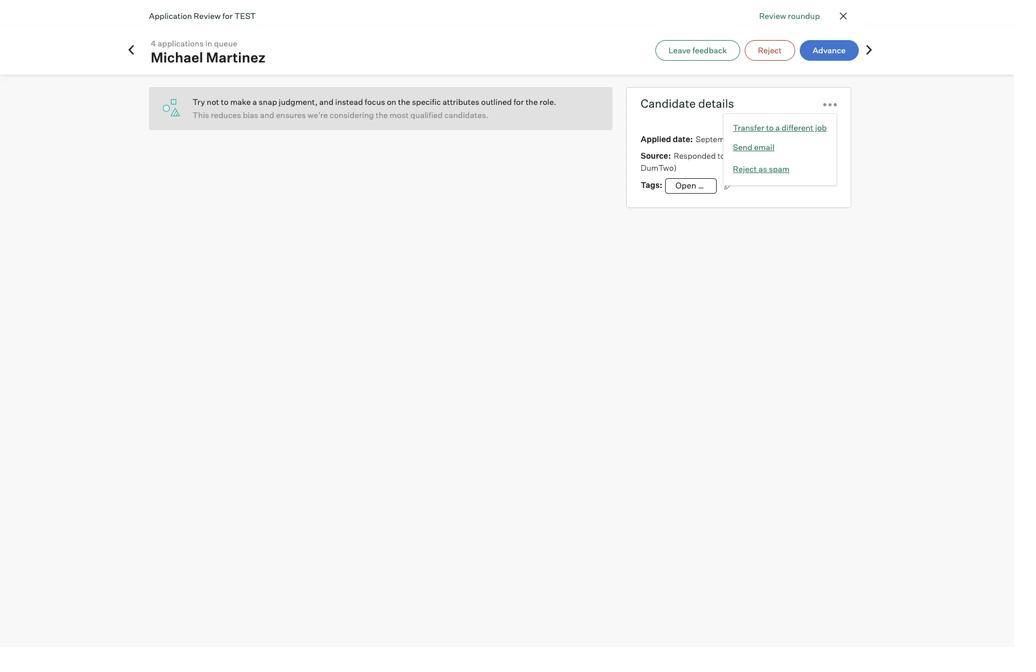 Task type: vqa. For each thing, say whether or not it's contained in the screenshot.
considering
yes



Task type: locate. For each thing, give the bounding box(es) containing it.
send
[[733, 142, 753, 152]]

as
[[759, 164, 767, 174]]

1 horizontal spatial and
[[319, 97, 334, 107]]

1 horizontal spatial to
[[718, 151, 725, 160]]

0 horizontal spatial on
[[387, 97, 396, 107]]

to left an
[[718, 151, 725, 160]]

a
[[253, 97, 257, 107], [776, 123, 780, 132]]

focus
[[365, 97, 385, 107]]

1 horizontal spatial on
[[749, 151, 758, 160]]

and down snap
[[260, 110, 274, 120]]

0 vertical spatial and
[[319, 97, 334, 107]]

reject inside reject as spam link
[[733, 164, 757, 174]]

candidate actions image
[[824, 103, 837, 107]]

and
[[319, 97, 334, 107], [260, 110, 274, 120]]

reject for reject
[[758, 45, 782, 55]]

a left 'different'
[[776, 123, 780, 132]]

review up in
[[194, 11, 221, 21]]

0 horizontal spatial to
[[221, 97, 229, 107]]

leave feedback button
[[656, 40, 740, 60]]

reject for reject as spam
[[733, 164, 757, 174]]

0 horizontal spatial a
[[253, 97, 257, 107]]

0 vertical spatial to
[[221, 97, 229, 107]]

michael
[[151, 48, 203, 66]]

a inside try not to make a snap judgment, and instead focus on the specific attributes outlined for the role. this reduces bias and ensures we're considering the most qualified candidates.
[[253, 97, 257, 107]]

reject as spam link
[[733, 161, 827, 177]]

advance
[[813, 45, 846, 55]]

1 vertical spatial to
[[766, 123, 774, 132]]

transfer to a different job
[[733, 123, 827, 132]]

next element
[[864, 44, 875, 56]]

and up we're
[[319, 97, 334, 107]]

reject inside reject "button"
[[758, 45, 782, 55]]

for
[[223, 11, 233, 21], [514, 97, 524, 107]]

the
[[398, 97, 410, 107], [526, 97, 538, 107], [376, 110, 388, 120]]

ensures
[[276, 110, 306, 120]]

feedback
[[693, 45, 727, 55]]

responded to an ad on glassdoor (test dumtwo)
[[641, 151, 818, 173]]

on up most
[[387, 97, 396, 107]]

the down focus
[[376, 110, 388, 120]]

4 applications in queue michael martinez
[[151, 38, 266, 66]]

the left role.
[[526, 97, 538, 107]]

1 vertical spatial on
[[749, 151, 758, 160]]

role.
[[540, 97, 557, 107]]

1 vertical spatial a
[[776, 123, 780, 132]]

2 vertical spatial to
[[718, 151, 725, 160]]

michael martinez link
[[151, 48, 266, 66]]

0 horizontal spatial and
[[260, 110, 274, 120]]

0 horizontal spatial review
[[194, 11, 221, 21]]

for inside try not to make a snap judgment, and instead focus on the specific attributes outlined for the role. this reduces bias and ensures we're considering the most qualified candidates.
[[514, 97, 524, 107]]

close image
[[837, 9, 851, 23]]

the up most
[[398, 97, 410, 107]]

bias
[[243, 110, 258, 120]]

for right outlined
[[514, 97, 524, 107]]

judgment,
[[279, 97, 318, 107]]

email
[[754, 142, 775, 152]]

previous image
[[126, 44, 137, 55]]

to up 2023
[[766, 123, 774, 132]]

to for responded to an ad on glassdoor (test dumtwo)
[[718, 151, 725, 160]]

1 review from the left
[[760, 11, 787, 21]]

1 horizontal spatial reject
[[758, 45, 782, 55]]

on
[[387, 97, 396, 107], [749, 151, 758, 160]]

next image
[[864, 44, 875, 55]]

previous element
[[126, 44, 137, 56]]

1 vertical spatial reject
[[733, 164, 757, 174]]

review roundup
[[760, 11, 820, 21]]

applied
[[641, 134, 671, 144]]

to for transfer to a different job
[[766, 123, 774, 132]]

application review for test
[[149, 11, 256, 21]]

source:
[[641, 151, 671, 160]]

on inside responded to an ad on glassdoor (test dumtwo)
[[749, 151, 758, 160]]

make
[[230, 97, 251, 107]]

review left the roundup
[[760, 11, 787, 21]]

2 horizontal spatial to
[[766, 123, 774, 132]]

instead
[[335, 97, 363, 107]]

0 vertical spatial reject
[[758, 45, 782, 55]]

reduces
[[211, 110, 241, 120]]

18,
[[739, 134, 749, 144]]

review
[[760, 11, 787, 21], [194, 11, 221, 21]]

reject down review roundup
[[758, 45, 782, 55]]

attributes
[[443, 97, 480, 107]]

on right ad
[[749, 151, 758, 160]]

0 horizontal spatial for
[[223, 11, 233, 21]]

responded
[[674, 151, 716, 160]]

1 horizontal spatial for
[[514, 97, 524, 107]]

0 vertical spatial a
[[253, 97, 257, 107]]

a left snap
[[253, 97, 257, 107]]

date:
[[673, 134, 693, 144]]

1 vertical spatial for
[[514, 97, 524, 107]]

transfer to a different job link
[[733, 122, 827, 134]]

to
[[221, 97, 229, 107], [766, 123, 774, 132], [718, 151, 725, 160]]

1 horizontal spatial review
[[760, 11, 787, 21]]

2023
[[751, 134, 770, 144]]

for left the test
[[223, 11, 233, 21]]

tags:
[[641, 180, 663, 190]]

most
[[390, 110, 409, 120]]

to right not
[[221, 97, 229, 107]]

0 horizontal spatial reject
[[733, 164, 757, 174]]

martinez
[[206, 48, 266, 66]]

try
[[193, 97, 205, 107]]

0 vertical spatial on
[[387, 97, 396, 107]]

leave
[[669, 45, 691, 55]]

(test
[[799, 151, 818, 160]]

in
[[205, 38, 212, 48]]

different
[[782, 123, 814, 132]]

to inside responded to an ad on glassdoor (test dumtwo)
[[718, 151, 725, 160]]

reject
[[758, 45, 782, 55], [733, 164, 757, 174]]

reject down ad
[[733, 164, 757, 174]]

outlined
[[481, 97, 512, 107]]

to inside try not to make a snap judgment, and instead focus on the specific attributes outlined for the role. this reduces bias and ensures we're considering the most qualified candidates.
[[221, 97, 229, 107]]



Task type: describe. For each thing, give the bounding box(es) containing it.
0 horizontal spatial the
[[376, 110, 388, 120]]

0 vertical spatial for
[[223, 11, 233, 21]]

2 horizontal spatial the
[[526, 97, 538, 107]]

candidates.
[[445, 110, 489, 120]]

not
[[207, 97, 219, 107]]

1 horizontal spatial the
[[398, 97, 410, 107]]

on inside try not to make a snap judgment, and instead focus on the specific attributes outlined for the role. this reduces bias and ensures we're considering the most qualified candidates.
[[387, 97, 396, 107]]

review roundup link
[[760, 10, 820, 22]]

4
[[151, 38, 156, 48]]

candidate actions element
[[824, 93, 837, 113]]

reject as spam
[[733, 164, 790, 174]]

transfer
[[733, 123, 765, 132]]

this
[[193, 110, 209, 120]]

1 vertical spatial and
[[260, 110, 274, 120]]

september
[[696, 134, 737, 144]]

candidate
[[641, 96, 696, 111]]

considering
[[330, 110, 374, 120]]

applied date: september 18, 2023
[[641, 134, 770, 144]]

roundup
[[788, 11, 820, 21]]

applications
[[158, 38, 204, 48]]

send email
[[733, 142, 775, 152]]

try not to make a snap judgment, and instead focus on the specific attributes outlined for the role. this reduces bias and ensures we're considering the most qualified candidates.
[[193, 97, 557, 120]]

dumtwo)
[[641, 163, 677, 173]]

an
[[727, 151, 736, 160]]

job
[[815, 123, 827, 132]]

test
[[235, 11, 256, 21]]

2 review from the left
[[194, 11, 221, 21]]

candidate details
[[641, 96, 734, 111]]

details
[[699, 96, 734, 111]]

ad
[[738, 151, 747, 160]]

spam
[[769, 164, 790, 174]]

qualified
[[411, 110, 443, 120]]

advance button
[[800, 40, 859, 60]]

snap
[[259, 97, 277, 107]]

1 horizontal spatial a
[[776, 123, 780, 132]]

glassdoor
[[760, 151, 797, 160]]

leave feedback
[[669, 45, 727, 55]]

we're
[[308, 110, 328, 120]]

reject button
[[745, 40, 795, 60]]

application
[[149, 11, 192, 21]]

add a candidate tag image
[[724, 181, 734, 190]]

send email link
[[733, 139, 827, 155]]

queue
[[214, 38, 237, 48]]

specific
[[412, 97, 441, 107]]



